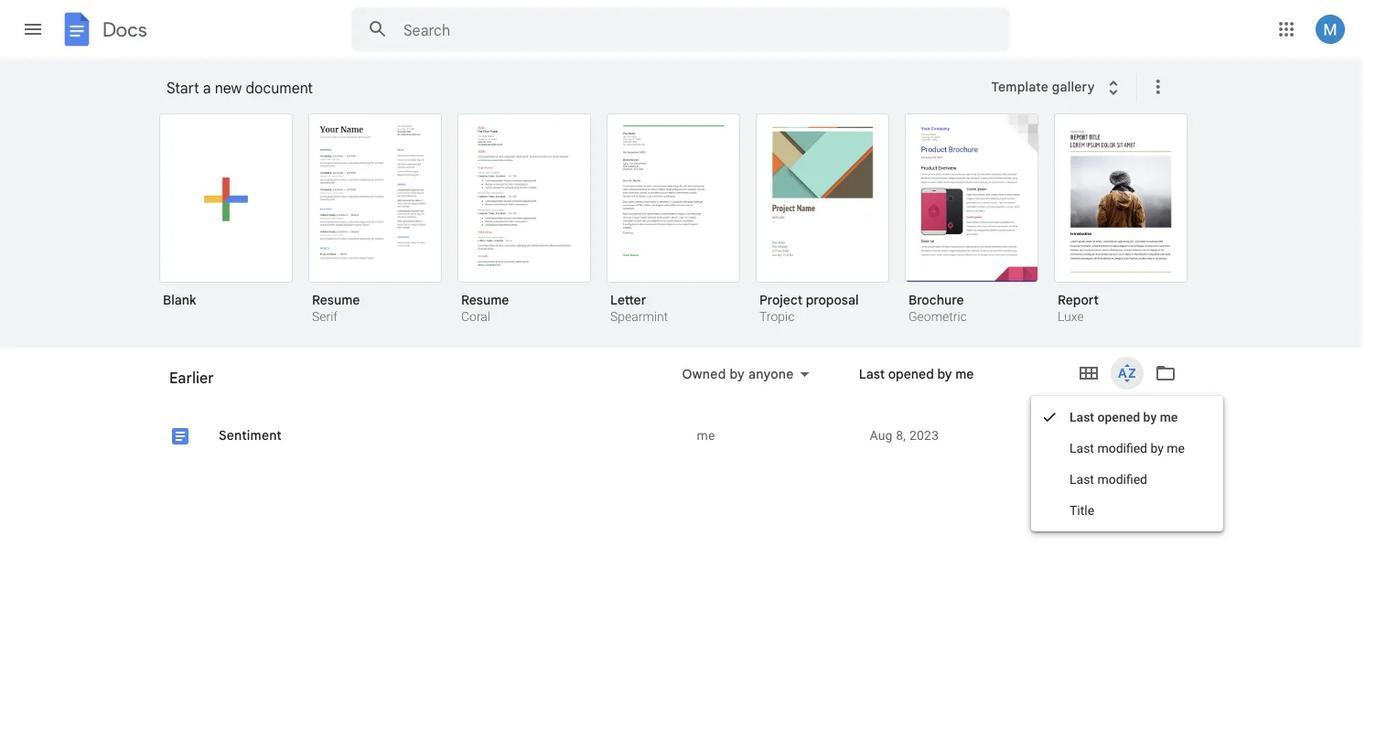 Task type: locate. For each thing, give the bounding box(es) containing it.
earlier heading
[[155, 348, 643, 406]]

opened up aug 8, 2023
[[888, 366, 934, 382]]

search image
[[360, 11, 396, 48]]

coral
[[461, 309, 490, 324]]

report
[[1058, 292, 1099, 308]]

docs link
[[59, 11, 147, 51]]

template
[[991, 79, 1049, 95]]

tropic
[[759, 309, 795, 324]]

brochure
[[909, 292, 964, 308]]

resume for resume serif
[[312, 292, 360, 308]]

1 modified from the top
[[1097, 441, 1147, 456]]

owned
[[682, 366, 726, 382]]

last up last modified by me
[[1070, 409, 1094, 425]]

resume serif
[[312, 292, 360, 324]]

last modified by me
[[1070, 441, 1185, 456]]

modified down last modified by me
[[1097, 472, 1147, 487]]

resume
[[312, 292, 360, 308], [461, 292, 509, 308]]

letter option
[[607, 113, 740, 327]]

1 earlier from the top
[[169, 369, 214, 387]]

2 horizontal spatial opened
[[1098, 409, 1140, 425]]

opened up last modified by me
[[1098, 409, 1140, 425]]

brochure option
[[905, 113, 1039, 327]]

resume for resume coral
[[461, 292, 509, 308]]

serif
[[312, 309, 338, 324]]

report option
[[1054, 113, 1188, 327]]

by inside dropdown button
[[730, 366, 745, 382]]

menu
[[1031, 396, 1223, 532]]

anyone
[[748, 366, 794, 382]]

list box
[[159, 110, 1211, 349]]

project
[[759, 292, 803, 308]]

resume option
[[308, 113, 442, 327], [458, 113, 591, 327]]

owned by anyone
[[682, 366, 794, 382]]

resume coral
[[461, 292, 509, 324]]

last opened by me
[[859, 366, 974, 382], [746, 377, 861, 393], [1070, 409, 1178, 425]]

1 resume from the left
[[312, 292, 360, 308]]

me inside option
[[697, 428, 715, 443]]

by
[[730, 366, 745, 382], [937, 366, 952, 382], [824, 377, 839, 393], [1143, 409, 1157, 425], [1151, 441, 1164, 456]]

modified up last modified
[[1097, 441, 1147, 456]]

brochure geometric
[[909, 292, 967, 324]]

opened
[[888, 366, 934, 382], [775, 377, 821, 393], [1098, 409, 1140, 425]]

2 earlier from the top
[[169, 376, 208, 392]]

Search bar text field
[[404, 21, 964, 39]]

last up last modified
[[1070, 441, 1094, 456]]

resume up "coral"
[[461, 292, 509, 308]]

0 vertical spatial modified
[[1097, 441, 1147, 456]]

last
[[859, 366, 885, 382], [746, 377, 772, 393], [1070, 409, 1094, 425], [1070, 441, 1094, 456], [1070, 472, 1094, 487]]

0 horizontal spatial opened
[[775, 377, 821, 393]]

template gallery
[[991, 79, 1095, 95]]

last opened by me up last modified by me
[[1070, 409, 1178, 425]]

1 horizontal spatial resume option
[[458, 113, 591, 327]]

letter spearmint
[[610, 292, 668, 324]]

last up owned by me element
[[746, 377, 772, 393]]

last up title
[[1070, 472, 1094, 487]]

last opened by me down geometric
[[859, 366, 974, 382]]

letter
[[610, 292, 646, 308]]

2 resume from the left
[[461, 292, 509, 308]]

proposal
[[806, 292, 859, 308]]

modified for last modified
[[1097, 472, 1147, 487]]

1 vertical spatial modified
[[1097, 472, 1147, 487]]

None search field
[[351, 7, 1010, 51]]

2 modified from the top
[[1097, 472, 1147, 487]]

start
[[167, 79, 199, 97]]

me
[[955, 366, 974, 382], [842, 377, 861, 393], [1160, 409, 1178, 425], [697, 428, 715, 443], [1167, 441, 1185, 456]]

earlier
[[169, 369, 214, 387], [169, 376, 208, 392]]

blank option
[[159, 113, 293, 321]]

resume up serif
[[312, 292, 360, 308]]

modified
[[1097, 441, 1147, 456], [1097, 472, 1147, 487]]

opened up owned by me element
[[775, 377, 821, 393]]

0 horizontal spatial resume option
[[308, 113, 442, 327]]

aug 8, 2023
[[870, 428, 939, 443]]

1 horizontal spatial resume
[[461, 292, 509, 308]]

0 horizontal spatial resume
[[312, 292, 360, 308]]



Task type: vqa. For each thing, say whether or not it's contained in the screenshot.
"Geometric"
yes



Task type: describe. For each thing, give the bounding box(es) containing it.
aug
[[870, 428, 893, 443]]

report luxe
[[1058, 292, 1099, 324]]

blank
[[163, 292, 196, 308]]

modified for last modified by me
[[1097, 441, 1147, 456]]

spearmint
[[610, 309, 668, 324]]

earlier inside heading
[[169, 369, 214, 387]]

1 resume option from the left
[[308, 113, 442, 327]]

last up aug on the bottom right of the page
[[859, 366, 885, 382]]

a
[[203, 79, 211, 97]]

luxe
[[1058, 309, 1084, 324]]

docs
[[102, 17, 147, 42]]

sentiment option
[[149, 414, 1189, 739]]

title
[[1070, 503, 1094, 518]]

document
[[246, 79, 313, 97]]

gallery
[[1052, 79, 1095, 95]]

2 resume option from the left
[[458, 113, 591, 327]]

last modified
[[1070, 472, 1147, 487]]

list box containing blank
[[159, 110, 1211, 349]]

owned by me element
[[697, 427, 855, 445]]

more actions. image
[[1144, 76, 1169, 98]]

start a new document
[[167, 79, 313, 97]]

start a new document heading
[[167, 59, 979, 117]]

last opened by me up owned by me element
[[746, 377, 861, 393]]

1 horizontal spatial opened
[[888, 366, 934, 382]]

project proposal tropic
[[759, 292, 859, 324]]

menu containing last opened by me
[[1031, 396, 1223, 532]]

last opened by me aug 8, 2023 element
[[870, 427, 1123, 445]]

new
[[215, 79, 242, 97]]

owned by anyone button
[[670, 363, 821, 385]]

main menu image
[[22, 18, 44, 40]]

geometric
[[909, 309, 967, 324]]

2023
[[909, 428, 939, 443]]

template gallery button
[[979, 70, 1136, 103]]

8,
[[896, 428, 906, 443]]

sentiment
[[219, 428, 282, 444]]

project proposal option
[[756, 113, 889, 327]]



